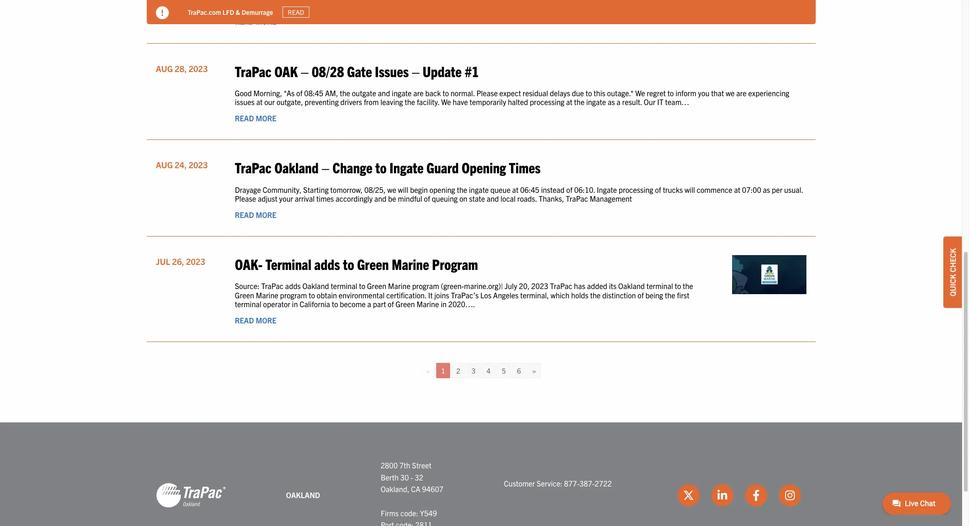Task type: describe. For each thing, give the bounding box(es) containing it.
trapac oak – 08/28 gate issues – update #1 article
[[147, 53, 816, 140]]

06:45
[[521, 185, 540, 194]]

management inside the drayage community, there has been an increase in bare chassis being parked in wheeled locations. please be reminded to park all bare chassis at b25 chassis pit as wheeled locations are reserved for yard operation. this will need to be followed by all truckers. thank you, trapac management
[[568, 1, 610, 10]]

temporarily
[[470, 97, 506, 106]]

1
[[441, 366, 445, 375]]

service:
[[537, 479, 563, 488]]

that
[[712, 88, 724, 98]]

1 horizontal spatial are
[[414, 88, 424, 98]]

this
[[367, 1, 381, 10]]

08/25,
[[365, 185, 386, 194]]

94607
[[422, 485, 444, 494]]

ingate inside drayage community, starting tomorrow, 08/25, we will begin opening the ingate queue at 06:45 instead of 06:10. ingate processing of trucks will commence at 07:00 as per usual. please adjust your arrival times accordingly and be mindful of queuing on state and local roads. thanks, trapac management
[[469, 185, 489, 194]]

4 link
[[482, 363, 496, 378]]

we inside good morning, *as of 08:45 am, the outgate and ingate are back to normal. please expect residual delays due to this outage.* we regret to inform you that we are experiencing issues at our outgate, preventing drivers from leaving the facility. we have temporarily halted processing at the ingate as a result. our it team…
[[726, 88, 735, 98]]

halted
[[508, 97, 528, 106]]

2 bare from the left
[[652, 0, 667, 1]]

this
[[594, 88, 606, 98]]

street
[[412, 461, 432, 470]]

of right distinction
[[638, 290, 644, 300]]

6 link
[[512, 363, 526, 378]]

we inside drayage community, starting tomorrow, 08/25, we will begin opening the ingate queue at 06:45 instead of 06:10. ingate processing of trucks will commence at 07:00 as per usual. please adjust your arrival times accordingly and be mindful of queuing on state and local roads. thanks, trapac management
[[388, 185, 396, 194]]

outgate
[[352, 88, 376, 98]]

trapac oakland – change to ingate guard opening times
[[235, 158, 541, 176]]

read more link for oakland
[[235, 210, 277, 219]]

and right 'accordingly'
[[375, 194, 387, 203]]

tomorrow,
[[331, 185, 363, 194]]

locations
[[235, 1, 264, 10]]

4
[[487, 366, 491, 375]]

2 horizontal spatial be
[[577, 0, 585, 1]]

#1
[[465, 62, 479, 80]]

2 horizontal spatial –
[[412, 62, 420, 80]]

by
[[458, 1, 466, 10]]

drayage community, there has been an increase in bare chassis being parked in wheeled locations. please be reminded to park all bare chassis at b25 chassis pit as wheeled locations are reserved for yard operation. this will need to be followed by all truckers. thank you, trapac management
[[235, 0, 788, 10]]

footer containing 2800 7th street
[[0, 423, 963, 526]]

(green-
[[441, 281, 464, 291]]

read more link for terminal
[[235, 316, 277, 325]]

ingate inside drayage community, starting tomorrow, 08/25, we will begin opening the ingate queue at 06:45 instead of 06:10. ingate processing of trucks will commence at 07:00 as per usual. please adjust your arrival times accordingly and be mindful of queuing on state and local roads. thanks, trapac management
[[597, 185, 617, 194]]

»
[[532, 366, 536, 375]]

26,
[[172, 256, 184, 267]]

the inside drayage community, starting tomorrow, 08/25, we will begin opening the ingate queue at 06:45 instead of 06:10. ingate processing of trucks will commence at 07:00 as per usual. please adjust your arrival times accordingly and be mindful of queuing on state and local roads. thanks, trapac management
[[457, 185, 468, 194]]

read more for oakland
[[235, 210, 277, 219]]

trapac right terminal,
[[550, 281, 573, 291]]

marine left 2020….
[[417, 299, 439, 309]]

aug for trapac oakland – change to ingate guard opening times
[[156, 160, 173, 170]]

jul
[[156, 256, 170, 267]]

normal.
[[451, 88, 475, 98]]

as inside good morning, *as of 08:45 am, the outgate and ingate are back to normal. please expect residual delays due to this outage.* we regret to inform you that we are experiencing issues at our outgate, preventing drivers from leaving the facility. we have temporarily halted processing at the ingate as a result. our it team…
[[608, 97, 615, 106]]

you
[[698, 88, 710, 98]]

solid image
[[156, 7, 169, 20]]

green right part
[[396, 299, 415, 309]]

please inside good morning, *as of 08:45 am, the outgate and ingate are back to normal. please expect residual delays due to this outage.* we regret to inform you that we are experiencing issues at our outgate, preventing drivers from leaving the facility. we have temporarily halted processing at the ingate as a result. our it team…
[[477, 88, 498, 98]]

outgate,
[[277, 97, 303, 106]]

oakland image
[[156, 482, 226, 509]]

oak-
[[235, 255, 263, 273]]

1 horizontal spatial will
[[398, 185, 409, 194]]

become
[[340, 299, 366, 309]]

marine up certification.
[[392, 255, 429, 273]]

« link
[[421, 363, 435, 378]]

oakland inside article
[[275, 158, 319, 176]]

need
[[394, 1, 410, 10]]

good
[[235, 88, 252, 98]]

1 horizontal spatial terminal
[[331, 281, 357, 291]]

-
[[411, 473, 413, 482]]

terminal,
[[521, 290, 549, 300]]

read for oak
[[235, 114, 254, 123]]

terminal
[[266, 255, 312, 273]]

an
[[354, 0, 362, 1]]

california
[[300, 299, 330, 309]]

outage.*
[[607, 88, 634, 98]]

which
[[551, 290, 570, 300]]

adds for to
[[314, 255, 340, 273]]

marine down the oak-
[[256, 290, 278, 300]]

community, for your
[[263, 185, 302, 194]]

0 horizontal spatial program
[[280, 290, 307, 300]]

gate
[[347, 62, 372, 80]]

our
[[264, 97, 275, 106]]

more for oakland
[[256, 210, 277, 219]]

per
[[772, 185, 783, 194]]

read link
[[282, 6, 309, 18]]

please inside the drayage community, there has been an increase in bare chassis being parked in wheeled locations. please be reminded to park all bare chassis at b25 chassis pit as wheeled locations are reserved for yard operation. this will need to be followed by all truckers. thank you, trapac management
[[554, 0, 575, 1]]

b25
[[702, 0, 715, 1]]

2 horizontal spatial will
[[685, 185, 695, 194]]

followed
[[430, 1, 457, 10]]

2023 for oak- terminal adds to green marine program
[[186, 256, 205, 267]]

times
[[509, 158, 541, 176]]

guard
[[427, 158, 459, 176]]

2023 inside source: trapac adds oakland terminal to green marine program (green-marine.org)| july 20, 2023 trapac has added its oakland terminal to the green marine program to obtain environmental certification. it joins trapac's los angeles terminal, which holds the distinction of being the first terminal operator in california to become a part of green marine in 2020….
[[532, 281, 549, 291]]

processing inside good morning, *as of 08:45 am, the outgate and ingate are back to normal. please expect residual delays due to this outage.* we regret to inform you that we are experiencing issues at our outgate, preventing drivers from leaving the facility. we have temporarily halted processing at the ingate as a result. our it team…
[[530, 97, 565, 106]]

and left local
[[487, 194, 499, 203]]

los
[[481, 290, 492, 300]]

oak- terminal adds to green marine program article
[[147, 246, 816, 342]]

issues
[[375, 62, 409, 80]]

of right mindful
[[424, 194, 430, 203]]

change
[[333, 158, 373, 176]]

3 chassis from the left
[[717, 0, 741, 1]]

of right part
[[388, 299, 394, 309]]

trapac oakland – change to ingate guard opening times article
[[147, 149, 816, 237]]

06:10.
[[575, 185, 595, 194]]

you,
[[528, 1, 542, 10]]

07:00
[[743, 185, 762, 194]]

in right it on the bottom left of page
[[441, 299, 447, 309]]

1 wheeled from the left
[[493, 0, 520, 1]]

berth
[[381, 473, 399, 482]]

jul 26, 2023
[[156, 256, 205, 267]]

oakland,
[[381, 485, 410, 494]]

pit
[[742, 0, 751, 1]]

2023 for trapac oakland – change to ingate guard opening times
[[189, 160, 208, 170]]

2 horizontal spatial terminal
[[647, 281, 673, 291]]

2 wheeled from the left
[[761, 0, 788, 1]]

1 bare from the left
[[401, 0, 415, 1]]

increase
[[364, 0, 391, 1]]

our
[[644, 97, 656, 106]]

mindful
[[398, 194, 423, 203]]

please inside drayage community, starting tomorrow, 08/25, we will begin opening the ingate queue at 06:45 instead of 06:10. ingate processing of trucks will commence at 07:00 as per usual. please adjust your arrival times accordingly and be mindful of queuing on state and local roads. thanks, trapac management
[[235, 194, 256, 203]]

opening
[[462, 158, 506, 176]]

july
[[505, 281, 518, 291]]

more for oak
[[256, 114, 277, 123]]

28,
[[175, 63, 187, 74]]

marine left it on the bottom left of page
[[388, 281, 411, 291]]

2023 for trapac oak – 08/28 gate issues – update #1
[[189, 63, 208, 74]]

reserved
[[278, 1, 305, 10]]

on
[[460, 194, 468, 203]]

reminded
[[587, 0, 617, 1]]

thanks,
[[539, 194, 564, 203]]

environmental
[[339, 290, 385, 300]]

source:
[[235, 281, 260, 291]]

and inside good morning, *as of 08:45 am, the outgate and ingate are back to normal. please expect residual delays due to this outage.* we regret to inform you that we are experiencing issues at our outgate, preventing drivers from leaving the facility. we have temporarily halted processing at the ingate as a result. our it team…
[[378, 88, 390, 98]]

– for change
[[322, 158, 330, 176]]

2
[[457, 366, 461, 375]]

0 horizontal spatial ingate
[[392, 88, 412, 98]]

a inside source: trapac adds oakland terminal to green marine program (green-marine.org)| july 20, 2023 trapac has added its oakland terminal to the green marine program to obtain environmental certification. it joins trapac's los angeles terminal, which holds the distinction of being the first terminal operator in california to become a part of green marine in 2020….
[[368, 299, 371, 309]]

instead
[[541, 185, 565, 194]]

opening
[[430, 185, 455, 194]]

angeles
[[493, 290, 519, 300]]

will inside the drayage community, there has been an increase in bare chassis being parked in wheeled locations. please be reminded to park all bare chassis at b25 chassis pit as wheeled locations are reserved for yard operation. this will need to be followed by all truckers. thank you, trapac management
[[382, 1, 393, 10]]

read for oakland
[[235, 210, 254, 219]]

at inside the drayage community, there has been an increase in bare chassis being parked in wheeled locations. please be reminded to park all bare chassis at b25 chassis pit as wheeled locations are reserved for yard operation. this will need to be followed by all truckers. thank you, trapac management
[[694, 0, 700, 1]]

good morning, *as of 08:45 am, the outgate and ingate are back to normal. please expect residual delays due to this outage.* we regret to inform you that we are experiencing issues at our outgate, preventing drivers from leaving the facility. we have temporarily halted processing at the ingate as a result. our it team…
[[235, 88, 790, 106]]

– for 08/28
[[301, 62, 309, 80]]



Task type: locate. For each thing, give the bounding box(es) containing it.
chassis left b25
[[668, 0, 692, 1]]

0 horizontal spatial ingate
[[390, 158, 424, 176]]

quick check
[[949, 248, 958, 296]]

morning,
[[254, 88, 282, 98]]

read more down issues
[[235, 114, 277, 123]]

being inside source: trapac adds oakland terminal to green marine program (green-marine.org)| july 20, 2023 trapac has added its oakland terminal to the green marine program to obtain environmental certification. it joins trapac's los angeles terminal, which holds the distinction of being the first terminal operator in california to become a part of green marine in 2020….
[[646, 290, 664, 300]]

– inside trapac oakland – change to ingate guard opening times article
[[322, 158, 330, 176]]

are inside the drayage community, there has been an increase in bare chassis being parked in wheeled locations. please be reminded to park all bare chassis at b25 chassis pit as wheeled locations are reserved for yard operation. this will need to be followed by all truckers. thank you, trapac management
[[266, 1, 276, 10]]

read more
[[235, 17, 277, 26], [235, 114, 277, 123], [235, 210, 277, 219], [235, 316, 277, 325]]

0 horizontal spatial will
[[382, 1, 393, 10]]

firms
[[381, 508, 399, 518]]

being inside the drayage community, there has been an increase in bare chassis being parked in wheeled locations. please be reminded to park all bare chassis at b25 chassis pit as wheeled locations are reserved for yard operation. this will need to be followed by all truckers. thank you, trapac management
[[442, 0, 460, 1]]

read more link down demurrage
[[235, 17, 277, 26]]

be inside drayage community, starting tomorrow, 08/25, we will begin opening the ingate queue at 06:45 instead of 06:10. ingate processing of trucks will commence at 07:00 as per usual. please adjust your arrival times accordingly and be mindful of queuing on state and local roads. thanks, trapac management
[[388, 194, 396, 203]]

1 aug from the top
[[156, 63, 173, 74]]

read more down demurrage
[[235, 17, 277, 26]]

3
[[472, 366, 476, 375]]

0 horizontal spatial adds
[[285, 281, 301, 291]]

joins
[[435, 290, 450, 300]]

2 horizontal spatial chassis
[[717, 0, 741, 1]]

of left '06:10.'
[[567, 185, 573, 194]]

1 horizontal spatial as
[[752, 0, 760, 1]]

drayage for locations
[[235, 0, 261, 1]]

bare right increase
[[401, 0, 415, 1]]

we left regret
[[636, 88, 645, 98]]

program
[[432, 255, 478, 273]]

back
[[426, 88, 441, 98]]

&
[[236, 8, 240, 16]]

ingate right on
[[469, 185, 489, 194]]

2 read more from the top
[[235, 114, 277, 123]]

read more inside 'trapac oak – 08/28 gate issues – update #1' article
[[235, 114, 277, 123]]

article containing drayage community, there has been an increase in bare chassis being parked in wheeled locations. please be reminded to park all bare chassis at b25 chassis pit as wheeled locations are reserved for yard operation. this will need to be followed by all truckers. thank you, trapac management
[[147, 0, 816, 44]]

read for terminal
[[235, 316, 254, 325]]

0 horizontal spatial chassis
[[417, 0, 440, 1]]

adds
[[314, 255, 340, 273], [285, 281, 301, 291]]

truckers.
[[477, 1, 505, 10]]

ingate right due
[[587, 97, 606, 106]]

marine.org)|
[[464, 281, 503, 291]]

0 vertical spatial being
[[442, 0, 460, 1]]

a left result.
[[617, 97, 621, 106]]

has left been
[[324, 0, 335, 1]]

1 read more link from the top
[[235, 17, 277, 26]]

ingate up begin
[[390, 158, 424, 176]]

a left part
[[368, 299, 371, 309]]

trapac right 'thanks,'
[[566, 194, 588, 203]]

be left 'reminded'
[[577, 0, 585, 1]]

a inside good morning, *as of 08:45 am, the outgate and ingate are back to normal. please expect residual delays due to this outage.* we regret to inform you that we are experiencing issues at our outgate, preventing drivers from leaving the facility. we have temporarily halted processing at the ingate as a result. our it team…
[[617, 97, 621, 106]]

and right outgate
[[378, 88, 390, 98]]

oakland
[[275, 158, 319, 176], [303, 281, 329, 291], [619, 281, 645, 291], [286, 490, 320, 500]]

0 vertical spatial adds
[[314, 255, 340, 273]]

2 aug from the top
[[156, 160, 173, 170]]

1 horizontal spatial we
[[726, 88, 735, 98]]

1 vertical spatial processing
[[619, 185, 654, 194]]

2 horizontal spatial please
[[554, 0, 575, 1]]

article
[[147, 0, 816, 44]]

1 horizontal spatial be
[[420, 1, 428, 10]]

oak- terminal adds to green marine program
[[235, 255, 478, 273]]

be
[[577, 0, 585, 1], [420, 1, 428, 10], [388, 194, 396, 203]]

as right this
[[608, 97, 615, 106]]

trucks
[[663, 185, 683, 194]]

roads.
[[518, 194, 537, 203]]

the
[[340, 88, 350, 98], [405, 97, 415, 106], [574, 97, 585, 106], [457, 185, 468, 194], [683, 281, 694, 291], [591, 290, 601, 300], [665, 290, 676, 300]]

processing inside drayage community, starting tomorrow, 08/25, we will begin opening the ingate queue at 06:45 instead of 06:10. ingate processing of trucks will commence at 07:00 as per usual. please adjust your arrival times accordingly and be mindful of queuing on state and local roads. thanks, trapac management
[[619, 185, 654, 194]]

0 horizontal spatial processing
[[530, 97, 565, 106]]

0 vertical spatial processing
[[530, 97, 565, 106]]

0 horizontal spatial has
[[324, 0, 335, 1]]

4 more from the top
[[256, 316, 277, 325]]

be left followed on the top of page
[[420, 1, 428, 10]]

aug inside trapac oakland – change to ingate guard opening times article
[[156, 160, 173, 170]]

has inside source: trapac adds oakland terminal to green marine program (green-marine.org)| july 20, 2023 trapac has added its oakland terminal to the green marine program to obtain environmental certification. it joins trapac's los angeles terminal, which holds the distinction of being the first terminal operator in california to become a part of green marine in 2020….
[[574, 281, 586, 291]]

drayage for adjust
[[235, 185, 261, 194]]

1 horizontal spatial adds
[[314, 255, 340, 273]]

as right the pit in the top right of the page
[[752, 0, 760, 1]]

aug for trapac oak – 08/28 gate issues – update #1
[[156, 63, 173, 74]]

0 horizontal spatial wheeled
[[493, 0, 520, 1]]

7th
[[400, 461, 411, 470]]

0 vertical spatial we
[[726, 88, 735, 98]]

0 horizontal spatial terminal
[[235, 299, 262, 309]]

trapac right you,
[[544, 1, 566, 10]]

holds
[[572, 290, 589, 300]]

customer service: 877-387-2722
[[504, 479, 612, 488]]

– right 'oak'
[[301, 62, 309, 80]]

6
[[517, 366, 521, 375]]

0 vertical spatial ingate
[[390, 158, 424, 176]]

more inside trapac oakland – change to ingate guard opening times article
[[256, 210, 277, 219]]

will left begin
[[398, 185, 409, 194]]

1 vertical spatial being
[[646, 290, 664, 300]]

2 more from the top
[[256, 114, 277, 123]]

terminal down the source:
[[235, 299, 262, 309]]

leaving
[[381, 97, 403, 106]]

1 horizontal spatial has
[[574, 281, 586, 291]]

all right by
[[468, 1, 475, 10]]

are left reserved
[[266, 1, 276, 10]]

ca
[[411, 485, 421, 494]]

of right '*as'
[[296, 88, 303, 98]]

chassis right the need on the top of page
[[417, 0, 440, 1]]

we left have
[[442, 97, 451, 106]]

drayage community, starting tomorrow, 08/25, we will begin opening the ingate queue at 06:45 instead of 06:10. ingate processing of trucks will commence at 07:00 as per usual. please adjust your arrival times accordingly and be mindful of queuing on state and local roads. thanks, trapac management
[[235, 185, 804, 203]]

yard
[[317, 1, 331, 10]]

more inside oak- terminal adds to green marine program article
[[256, 316, 277, 325]]

quick
[[949, 274, 958, 296]]

2023 right 26,
[[186, 256, 205, 267]]

processing right halted on the right of the page
[[530, 97, 565, 106]]

locations.
[[522, 0, 552, 1]]

1 horizontal spatial please
[[477, 88, 498, 98]]

as inside the drayage community, there has been an increase in bare chassis being parked in wheeled locations. please be reminded to park all bare chassis at b25 chassis pit as wheeled locations are reserved for yard operation. this will need to be followed by all truckers. thank you, trapac management
[[752, 0, 760, 1]]

will right this
[[382, 1, 393, 10]]

» link
[[527, 363, 541, 378]]

0 vertical spatial please
[[554, 0, 575, 1]]

community, up the read link
[[263, 0, 302, 1]]

0 horizontal spatial we
[[442, 97, 451, 106]]

program down terminal
[[280, 290, 307, 300]]

2023
[[189, 63, 208, 74], [189, 160, 208, 170], [186, 256, 205, 267], [532, 281, 549, 291]]

as left "per" at right top
[[763, 185, 771, 194]]

thank
[[507, 1, 527, 10]]

0 vertical spatial as
[[752, 0, 760, 1]]

trapac inside drayage community, starting tomorrow, 08/25, we will begin opening the ingate queue at 06:45 instead of 06:10. ingate processing of trucks will commence at 07:00 as per usual. please adjust your arrival times accordingly and be mindful of queuing on state and local roads. thanks, trapac management
[[566, 194, 588, 203]]

0 horizontal spatial all
[[468, 1, 475, 10]]

will right trucks
[[685, 185, 695, 194]]

read more inside trapac oakland – change to ingate guard opening times article
[[235, 210, 277, 219]]

2800 7th street berth 30 - 32 oakland, ca 94607
[[381, 461, 444, 494]]

processing left trucks
[[619, 185, 654, 194]]

– right issues
[[412, 62, 420, 80]]

1 more from the top
[[256, 17, 277, 26]]

please left adjust
[[235, 194, 256, 203]]

of
[[296, 88, 303, 98], [567, 185, 573, 194], [655, 185, 662, 194], [424, 194, 430, 203], [638, 290, 644, 300], [388, 299, 394, 309]]

1 horizontal spatial ingate
[[597, 185, 617, 194]]

1 vertical spatial management
[[590, 194, 632, 203]]

are left back
[[414, 88, 424, 98]]

community, for are
[[263, 0, 302, 1]]

3 link
[[467, 363, 481, 378]]

in right operator
[[292, 299, 298, 309]]

read inside 'trapac oak – 08/28 gate issues – update #1' article
[[235, 114, 254, 123]]

ingate right '06:10.'
[[597, 185, 617, 194]]

please left expect
[[477, 88, 498, 98]]

drayage up demurrage
[[235, 0, 261, 1]]

3 read more link from the top
[[235, 210, 277, 219]]

4 read more from the top
[[235, 316, 277, 325]]

1 chassis from the left
[[417, 0, 440, 1]]

at left b25
[[694, 0, 700, 1]]

read more for oak
[[235, 114, 277, 123]]

0 horizontal spatial –
[[301, 62, 309, 80]]

aug left 24,
[[156, 160, 173, 170]]

1 horizontal spatial –
[[322, 158, 330, 176]]

are right that
[[737, 88, 747, 98]]

aug
[[156, 63, 173, 74], [156, 160, 173, 170]]

ingate
[[390, 158, 424, 176], [597, 185, 617, 194]]

of left trucks
[[655, 185, 662, 194]]

adds for oakland
[[285, 281, 301, 291]]

0 vertical spatial has
[[324, 0, 335, 1]]

1 vertical spatial ingate
[[597, 185, 617, 194]]

chassis left the pit in the top right of the page
[[717, 0, 741, 1]]

be left mindful
[[388, 194, 396, 203]]

more down adjust
[[256, 210, 277, 219]]

adds up obtain
[[314, 255, 340, 273]]

0 horizontal spatial a
[[368, 299, 371, 309]]

0 horizontal spatial be
[[388, 194, 396, 203]]

read more down operator
[[235, 316, 277, 325]]

24,
[[175, 160, 187, 170]]

wheeled left you,
[[493, 0, 520, 1]]

877-
[[564, 479, 580, 488]]

we right that
[[726, 88, 735, 98]]

1 horizontal spatial processing
[[619, 185, 654, 194]]

am,
[[325, 88, 338, 98]]

have
[[453, 97, 468, 106]]

as inside drayage community, starting tomorrow, 08/25, we will begin opening the ingate queue at 06:45 instead of 06:10. ingate processing of trucks will commence at 07:00 as per usual. please adjust your arrival times accordingly and be mindful of queuing on state and local roads. thanks, trapac management
[[763, 185, 771, 194]]

0 vertical spatial aug
[[156, 63, 173, 74]]

1 vertical spatial aug
[[156, 160, 173, 170]]

0 horizontal spatial being
[[442, 0, 460, 1]]

1 vertical spatial a
[[368, 299, 371, 309]]

1 horizontal spatial bare
[[652, 0, 667, 1]]

08:45
[[304, 88, 324, 98]]

2 drayage from the top
[[235, 185, 261, 194]]

1 vertical spatial adds
[[285, 281, 301, 291]]

1 vertical spatial as
[[608, 97, 615, 106]]

drayage inside drayage community, starting tomorrow, 08/25, we will begin opening the ingate queue at 06:45 instead of 06:10. ingate processing of trucks will commence at 07:00 as per usual. please adjust your arrival times accordingly and be mindful of queuing on state and local roads. thanks, trapac management
[[235, 185, 261, 194]]

we right 08/25,
[[388, 185, 396, 194]]

3 read more from the top
[[235, 210, 277, 219]]

0 horizontal spatial bare
[[401, 0, 415, 1]]

demurrage
[[242, 8, 273, 16]]

please
[[554, 0, 575, 1], [477, 88, 498, 98], [235, 194, 256, 203]]

0 horizontal spatial as
[[608, 97, 615, 106]]

in right increase
[[393, 0, 399, 1]]

read more link down issues
[[235, 114, 277, 123]]

2023 inside 'trapac oak – 08/28 gate issues – update #1' article
[[189, 63, 208, 74]]

wheeled
[[493, 0, 520, 1], [761, 0, 788, 1]]

1 drayage from the top
[[235, 0, 261, 1]]

aug 24, 2023
[[156, 160, 208, 170]]

0 vertical spatial community,
[[263, 0, 302, 1]]

trapac.com
[[188, 8, 221, 16]]

terminal left 'first'
[[647, 281, 673, 291]]

read more link down adjust
[[235, 210, 277, 219]]

0 vertical spatial drayage
[[235, 0, 261, 1]]

more down demurrage
[[256, 17, 277, 26]]

oakland inside "footer"
[[286, 490, 320, 500]]

please right locations.
[[554, 0, 575, 1]]

1 horizontal spatial we
[[636, 88, 645, 98]]

experiencing
[[749, 88, 790, 98]]

at left our
[[256, 97, 263, 106]]

read inside trapac oakland – change to ingate guard opening times article
[[235, 210, 254, 219]]

drayage left your
[[235, 185, 261, 194]]

all right park
[[643, 0, 651, 1]]

2722
[[595, 479, 612, 488]]

for
[[307, 1, 316, 10]]

2 chassis from the left
[[668, 0, 692, 1]]

at left 06:45
[[513, 185, 519, 194]]

read more for terminal
[[235, 316, 277, 325]]

aug inside 'trapac oak – 08/28 gate issues – update #1' article
[[156, 63, 173, 74]]

update
[[423, 62, 462, 80]]

ingate down issues
[[392, 88, 412, 98]]

trapac up operator
[[261, 281, 284, 291]]

added
[[587, 281, 608, 291]]

1 vertical spatial we
[[388, 185, 396, 194]]

state
[[469, 194, 485, 203]]

more for terminal
[[256, 316, 277, 325]]

at left this
[[566, 97, 573, 106]]

we
[[726, 88, 735, 98], [388, 185, 396, 194]]

2 vertical spatial please
[[235, 194, 256, 203]]

read more inside oak- terminal adds to green marine program article
[[235, 316, 277, 325]]

trapac
[[544, 1, 566, 10], [235, 62, 272, 80], [235, 158, 272, 176], [566, 194, 588, 203], [261, 281, 284, 291], [550, 281, 573, 291]]

2 link
[[451, 363, 466, 378]]

bare right park
[[652, 0, 667, 1]]

in right parked
[[486, 0, 491, 1]]

terminal up become
[[331, 281, 357, 291]]

firms code:  y549
[[381, 508, 437, 518]]

has inside the drayage community, there has been an increase in bare chassis being parked in wheeled locations. please be reminded to park all bare chassis at b25 chassis pit as wheeled locations are reserved for yard operation. this will need to be followed by all truckers. thank you, trapac management
[[324, 0, 335, 1]]

program left (green-
[[412, 281, 439, 291]]

part
[[373, 299, 386, 309]]

management
[[568, 1, 610, 10], [590, 194, 632, 203]]

wheeled right the pit in the top right of the page
[[761, 0, 788, 1]]

1 vertical spatial drayage
[[235, 185, 261, 194]]

at left 07:00
[[735, 185, 741, 194]]

management inside drayage community, starting tomorrow, 08/25, we will begin opening the ingate queue at 06:45 instead of 06:10. ingate processing of trucks will commence at 07:00 as per usual. please adjust your arrival times accordingly and be mindful of queuing on state and local roads. thanks, trapac management
[[590, 194, 632, 203]]

1 horizontal spatial a
[[617, 97, 621, 106]]

read more link inside 'trapac oak – 08/28 gate issues – update #1' article
[[235, 114, 277, 123]]

adds inside source: trapac adds oakland terminal to green marine program (green-marine.org)| july 20, 2023 trapac has added its oakland terminal to the green marine program to obtain environmental certification. it joins trapac's los angeles terminal, which holds the distinction of being the first terminal operator in california to become a part of green marine in 2020….
[[285, 281, 301, 291]]

aug left 28,
[[156, 63, 173, 74]]

read more link inside oak- terminal adds to green marine program article
[[235, 316, 277, 325]]

read more link inside trapac oakland – change to ingate guard opening times article
[[235, 210, 277, 219]]

1 vertical spatial has
[[574, 281, 586, 291]]

being left parked
[[442, 0, 460, 1]]

program
[[412, 281, 439, 291], [280, 290, 307, 300]]

community,
[[263, 0, 302, 1], [263, 185, 302, 194]]

being left 'first'
[[646, 290, 664, 300]]

2 horizontal spatial are
[[737, 88, 747, 98]]

1 read more from the top
[[235, 17, 277, 26]]

2023 right 20,
[[532, 281, 549, 291]]

accordingly
[[336, 194, 373, 203]]

1 community, from the top
[[263, 0, 302, 1]]

1 link
[[436, 363, 451, 378]]

2 horizontal spatial as
[[763, 185, 771, 194]]

there
[[303, 0, 322, 1]]

387-
[[580, 479, 595, 488]]

green up part
[[367, 281, 387, 291]]

trapac inside the drayage community, there has been an increase in bare chassis being parked in wheeled locations. please be reminded to park all bare chassis at b25 chassis pit as wheeled locations are reserved for yard operation. this will need to be followed by all truckers. thank you, trapac management
[[544, 1, 566, 10]]

read inside oak- terminal adds to green marine program article
[[235, 316, 254, 325]]

read more down adjust
[[235, 210, 277, 219]]

y549
[[420, 508, 437, 518]]

and
[[378, 88, 390, 98], [375, 194, 387, 203], [487, 194, 499, 203]]

being
[[442, 0, 460, 1], [646, 290, 664, 300]]

more down our
[[256, 114, 277, 123]]

2 community, from the top
[[263, 185, 302, 194]]

residual
[[523, 88, 548, 98]]

trapac up adjust
[[235, 158, 272, 176]]

footer
[[0, 423, 963, 526]]

2 vertical spatial as
[[763, 185, 771, 194]]

1 vertical spatial please
[[477, 88, 498, 98]]

2023 right 24,
[[189, 160, 208, 170]]

of inside good morning, *as of 08:45 am, the outgate and ingate are back to normal. please expect residual delays due to this outage.* we regret to inform you that we are experiencing issues at our outgate, preventing drivers from leaving the facility. we have temporarily halted processing at the ingate as a result. our it team…
[[296, 88, 303, 98]]

it
[[658, 97, 664, 106]]

0 vertical spatial management
[[568, 1, 610, 10]]

read more link for oak
[[235, 114, 277, 123]]

begin
[[410, 185, 428, 194]]

starting
[[303, 185, 329, 194]]

0 horizontal spatial please
[[235, 194, 256, 203]]

1 horizontal spatial wheeled
[[761, 0, 788, 1]]

all
[[643, 0, 651, 1], [468, 1, 475, 10]]

2 read more link from the top
[[235, 114, 277, 123]]

regret
[[647, 88, 666, 98]]

has left added
[[574, 281, 586, 291]]

community, inside drayage community, starting tomorrow, 08/25, we will begin opening the ingate queue at 06:45 instead of 06:10. ingate processing of trucks will commence at 07:00 as per usual. please adjust your arrival times accordingly and be mindful of queuing on state and local roads. thanks, trapac management
[[263, 185, 302, 194]]

trapac up good
[[235, 62, 272, 80]]

drayage inside the drayage community, there has been an increase in bare chassis being parked in wheeled locations. please be reminded to park all bare chassis at b25 chassis pit as wheeled locations are reserved for yard operation. this will need to be followed by all truckers. thank you, trapac management
[[235, 0, 261, 1]]

1 horizontal spatial ingate
[[469, 185, 489, 194]]

0 vertical spatial a
[[617, 97, 621, 106]]

more inside 'trapac oak – 08/28 gate issues – update #1' article
[[256, 114, 277, 123]]

1 horizontal spatial program
[[412, 281, 439, 291]]

3 more from the top
[[256, 210, 277, 219]]

32
[[415, 473, 424, 482]]

read more link down operator
[[235, 316, 277, 325]]

more down operator
[[256, 316, 277, 325]]

a
[[617, 97, 621, 106], [368, 299, 371, 309]]

arrival
[[295, 194, 315, 203]]

queuing
[[432, 194, 458, 203]]

1 vertical spatial community,
[[263, 185, 302, 194]]

more
[[256, 17, 277, 26], [256, 114, 277, 123], [256, 210, 277, 219], [256, 316, 277, 325]]

expect
[[500, 88, 521, 98]]

green up environmental
[[357, 255, 389, 273]]

1 horizontal spatial all
[[643, 0, 651, 1]]

green down the oak-
[[235, 290, 254, 300]]

2 horizontal spatial ingate
[[587, 97, 606, 106]]

adds down terminal
[[285, 281, 301, 291]]

community, inside the drayage community, there has been an increase in bare chassis being parked in wheeled locations. please be reminded to park all bare chassis at b25 chassis pit as wheeled locations are reserved for yard operation. this will need to be followed by all truckers. thank you, trapac management
[[263, 0, 302, 1]]

1 horizontal spatial chassis
[[668, 0, 692, 1]]

4 read more link from the top
[[235, 316, 277, 325]]

1 horizontal spatial being
[[646, 290, 664, 300]]

0 horizontal spatial we
[[388, 185, 396, 194]]

2023 right 28,
[[189, 63, 208, 74]]

2023 inside trapac oakland – change to ingate guard opening times article
[[189, 160, 208, 170]]

0 horizontal spatial are
[[266, 1, 276, 10]]



Task type: vqa. For each thing, say whether or not it's contained in the screenshot.
DATE
no



